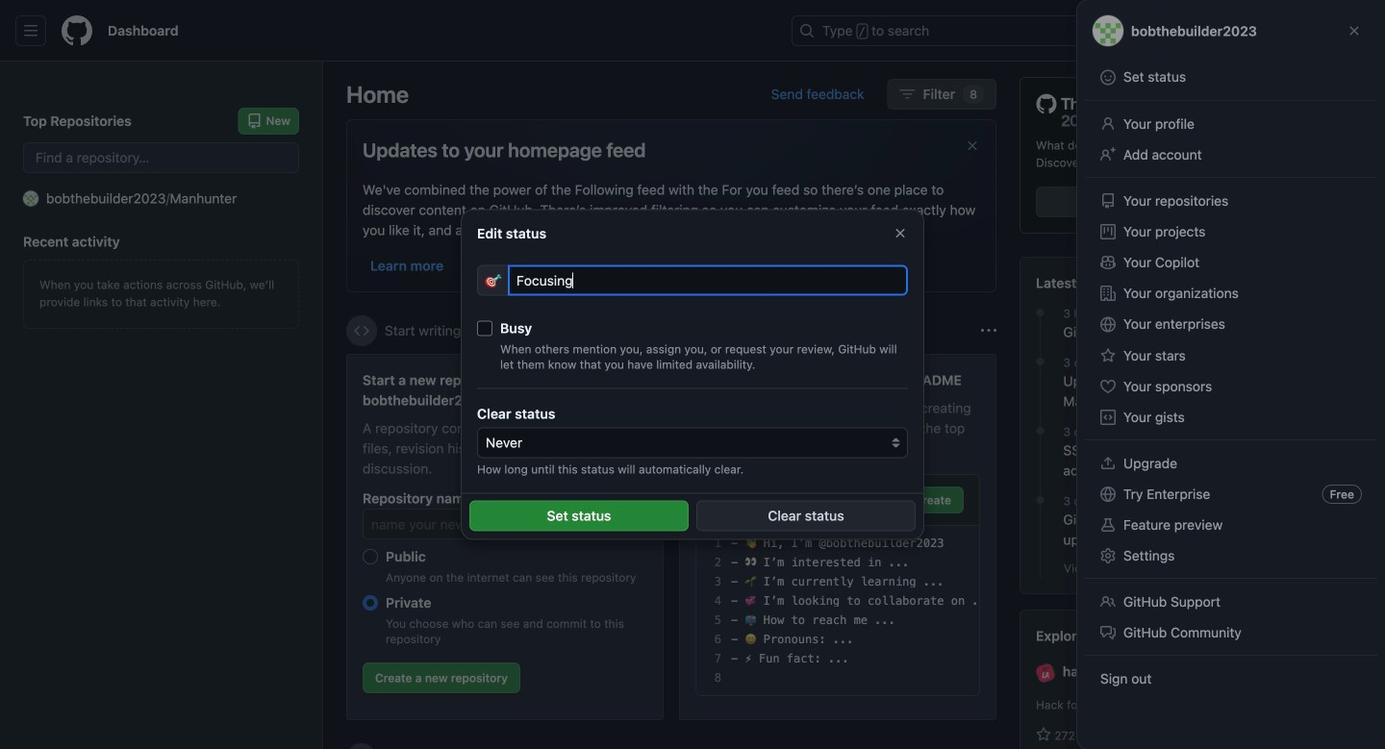 Task type: vqa. For each thing, say whether or not it's contained in the screenshot.
Account element
yes



Task type: describe. For each thing, give the bounding box(es) containing it.
explore repositories navigation
[[1020, 610, 1362, 749]]

triangle down image
[[1188, 23, 1204, 38]]

plus image
[[1165, 23, 1180, 38]]

account element
[[0, 62, 323, 749]]

star image
[[1036, 727, 1052, 743]]

command palette image
[[1105, 23, 1121, 38]]

3 dot fill image from the top
[[1033, 423, 1048, 439]]



Task type: locate. For each thing, give the bounding box(es) containing it.
2 dot fill image from the top
[[1033, 354, 1048, 370]]

issue opened image
[[1231, 23, 1247, 38]]

1 vertical spatial dot fill image
[[1033, 354, 1048, 370]]

1 dot fill image from the top
[[1033, 305, 1048, 320]]

explore element
[[1020, 77, 1362, 749]]

0 vertical spatial dot fill image
[[1033, 305, 1048, 320]]

dot fill image
[[1033, 305, 1048, 320], [1033, 354, 1048, 370], [1033, 423, 1048, 439]]

2 vertical spatial dot fill image
[[1033, 423, 1048, 439]]

dot fill image
[[1033, 493, 1048, 508]]

homepage image
[[62, 15, 92, 46]]



